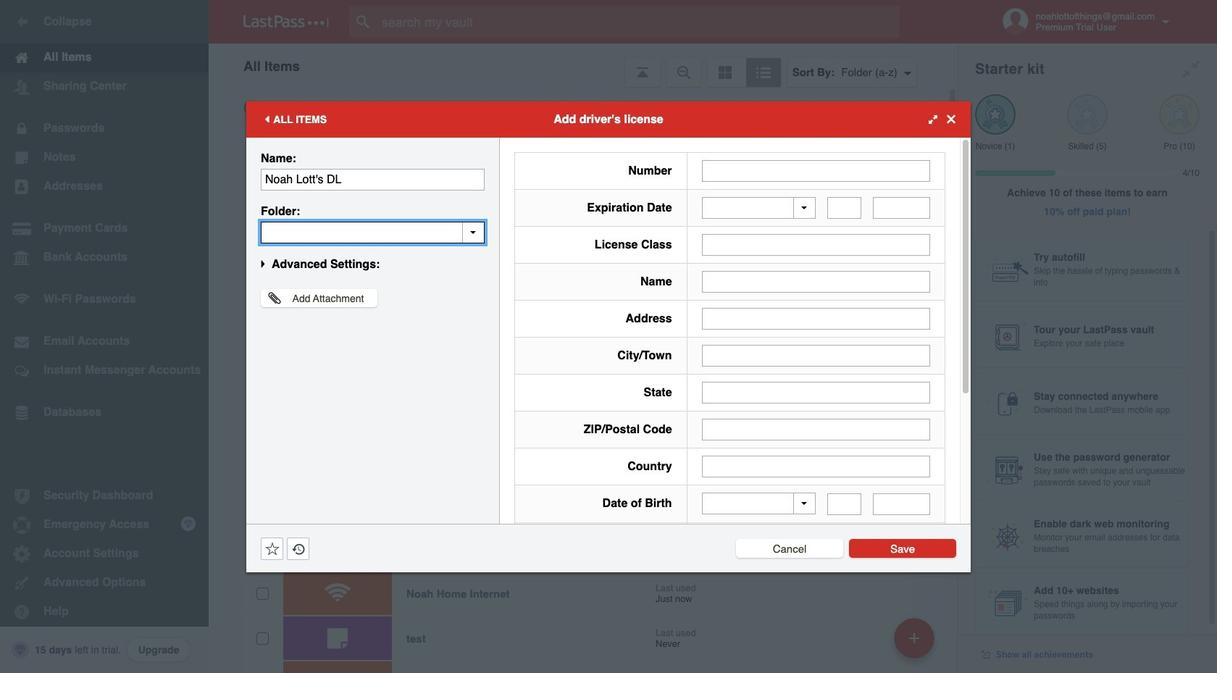 Task type: describe. For each thing, give the bounding box(es) containing it.
Search search field
[[349, 6, 929, 38]]

search my vault text field
[[349, 6, 929, 38]]

new item navigation
[[889, 614, 944, 673]]



Task type: vqa. For each thing, say whether or not it's contained in the screenshot.
"new item" element
no



Task type: locate. For each thing, give the bounding box(es) containing it.
None text field
[[702, 160, 931, 182], [874, 197, 931, 219], [261, 221, 485, 243], [702, 234, 931, 256], [702, 271, 931, 293], [702, 308, 931, 330], [702, 382, 931, 404], [702, 456, 931, 478], [828, 493, 862, 515], [702, 160, 931, 182], [874, 197, 931, 219], [261, 221, 485, 243], [702, 234, 931, 256], [702, 271, 931, 293], [702, 308, 931, 330], [702, 382, 931, 404], [702, 456, 931, 478], [828, 493, 862, 515]]

new item image
[[910, 633, 920, 643]]

vault options navigation
[[209, 43, 958, 87]]

dialog
[[246, 101, 971, 673]]

lastpass image
[[244, 15, 329, 28]]

None text field
[[261, 169, 485, 190], [828, 197, 862, 219], [702, 345, 931, 367], [702, 419, 931, 441], [874, 493, 931, 515], [261, 169, 485, 190], [828, 197, 862, 219], [702, 345, 931, 367], [702, 419, 931, 441], [874, 493, 931, 515]]

main navigation navigation
[[0, 0, 209, 673]]



